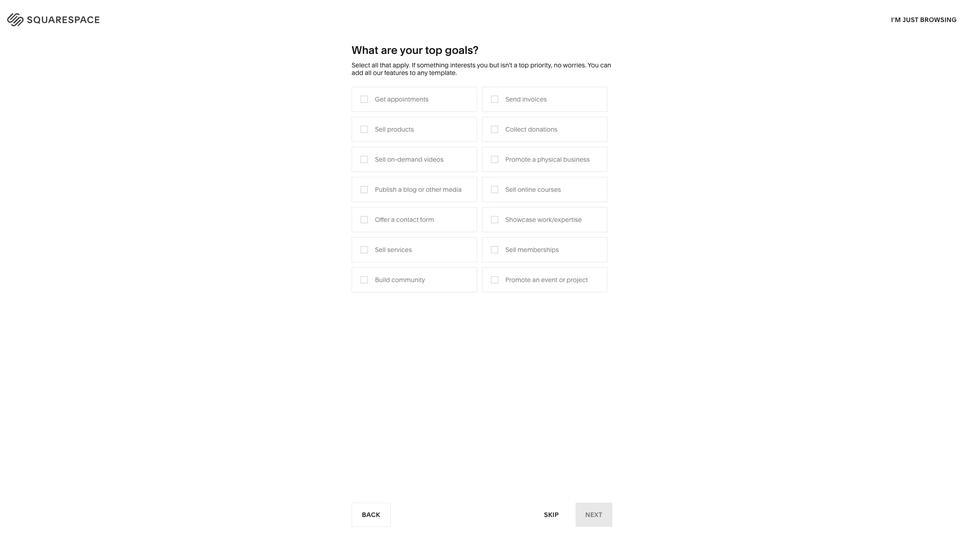 Task type: describe. For each thing, give the bounding box(es) containing it.
media & podcasts link
[[380, 152, 442, 160]]

back button
[[352, 503, 391, 528]]

contact
[[396, 216, 419, 224]]

restaurants link
[[380, 138, 424, 147]]

back
[[362, 511, 380, 519]]

log             in link
[[923, 14, 946, 22]]

events link
[[380, 165, 409, 174]]

can
[[600, 61, 611, 69]]

interests
[[450, 61, 476, 69]]

community
[[392, 276, 425, 284]]

promote an event or project
[[506, 276, 588, 284]]

memberships
[[518, 246, 559, 254]]

add
[[352, 69, 363, 77]]

i'm
[[891, 16, 901, 24]]

& for animals
[[496, 138, 500, 147]]

videos
[[424, 155, 444, 164]]

products
[[387, 125, 414, 133]]

any
[[417, 69, 428, 77]]

collect
[[506, 125, 527, 133]]

0 vertical spatial top
[[425, 44, 443, 57]]

that
[[380, 61, 391, 69]]

real estate & properties
[[380, 192, 450, 201]]

form
[[420, 216, 434, 224]]

& for non-
[[321, 165, 325, 174]]

collect donations
[[506, 125, 558, 133]]

real
[[380, 192, 393, 201]]

business
[[563, 155, 590, 164]]

skip
[[544, 511, 559, 519]]

sell on-demand videos
[[375, 155, 444, 164]]

but
[[489, 61, 499, 69]]

an
[[532, 276, 540, 284]]

next button
[[576, 503, 613, 528]]

fitness
[[475, 152, 496, 160]]

media & podcasts
[[380, 152, 433, 160]]

apply.
[[393, 61, 410, 69]]

our
[[373, 69, 383, 77]]

sell for sell online courses
[[506, 186, 516, 194]]

blog
[[403, 186, 417, 194]]

community & non-profits
[[285, 165, 360, 174]]

work/expertise
[[538, 216, 582, 224]]

or for blog
[[418, 186, 424, 194]]

community
[[285, 165, 320, 174]]

offer a contact form
[[375, 216, 434, 224]]

physical
[[538, 155, 562, 164]]

template.
[[429, 69, 457, 77]]

all left our
[[365, 69, 372, 77]]

decor
[[500, 125, 518, 133]]

something
[[417, 61, 449, 69]]

podcasts
[[406, 152, 433, 160]]

what
[[352, 44, 379, 57]]

showcase
[[506, 216, 536, 224]]

your
[[400, 44, 423, 57]]

fitness link
[[475, 152, 505, 160]]

demand
[[398, 155, 423, 164]]

publish a blog or other media
[[375, 186, 462, 194]]

sell memberships
[[506, 246, 559, 254]]

a for publish a blog or other media
[[398, 186, 402, 194]]

you
[[588, 61, 599, 69]]

sell for sell services
[[375, 246, 386, 254]]

log             in
[[923, 14, 946, 22]]

sell for sell products
[[375, 125, 386, 133]]

sell for sell on-demand videos
[[375, 155, 386, 164]]

sell services
[[375, 246, 412, 254]]

are
[[381, 44, 398, 57]]

get appointments
[[375, 95, 429, 103]]

squarespace logo image
[[18, 11, 118, 25]]

no
[[554, 61, 562, 69]]

or for event
[[559, 276, 565, 284]]



Task type: vqa. For each thing, say whether or not it's contained in the screenshot.
THE GET STARTED link to the top
no



Task type: locate. For each thing, give the bounding box(es) containing it.
worries.
[[563, 61, 587, 69]]

top
[[425, 44, 443, 57], [519, 61, 529, 69]]

media
[[443, 186, 462, 194]]

invoices
[[522, 95, 547, 103]]

showcase work/expertise
[[506, 216, 582, 224]]

a right "offer"
[[391, 216, 395, 224]]

or right the "event"
[[559, 276, 565, 284]]

a
[[514, 61, 518, 69], [532, 155, 536, 164], [398, 186, 402, 194], [391, 216, 395, 224]]

&
[[495, 125, 499, 133], [496, 138, 500, 147], [400, 152, 404, 160], [321, 165, 325, 174], [414, 192, 418, 201]]

& right the nature
[[496, 138, 500, 147]]

weddings
[[380, 179, 410, 187]]

sell
[[375, 125, 386, 133], [375, 155, 386, 164], [506, 186, 516, 194], [375, 246, 386, 254], [506, 246, 516, 254]]

media
[[380, 152, 399, 160]]

0 horizontal spatial or
[[418, 186, 424, 194]]

goals?
[[445, 44, 479, 57]]

skip button
[[534, 503, 569, 528]]

community & non-profits link
[[285, 165, 369, 174]]

& for decor
[[495, 125, 499, 133]]

2 promote from the top
[[506, 276, 531, 284]]

build
[[375, 276, 390, 284]]

sell for sell memberships
[[506, 246, 516, 254]]

a inside what are your top goals? select all that apply. if something interests you but isn't a top priority, no worries. you can add all our features to any template.
[[514, 61, 518, 69]]

next
[[586, 511, 603, 519]]

& left non-
[[321, 165, 325, 174]]

donations
[[528, 125, 558, 133]]

just
[[903, 16, 919, 24]]

a left physical
[[532, 155, 536, 164]]

0 vertical spatial promote
[[506, 155, 531, 164]]

services
[[387, 246, 412, 254]]

non-
[[327, 165, 342, 174]]

publish
[[375, 186, 397, 194]]

log
[[923, 14, 938, 22]]

other
[[426, 186, 441, 194]]

sell online courses
[[506, 186, 561, 194]]

lusaka image
[[361, 308, 603, 540]]

build community
[[375, 276, 425, 284]]

& for podcasts
[[400, 152, 404, 160]]

real estate & properties link
[[380, 192, 459, 201]]

profits
[[342, 165, 360, 174]]

priority,
[[530, 61, 553, 69]]

lusaka element
[[361, 308, 603, 540]]

send invoices
[[506, 95, 547, 103]]

& right the estate
[[414, 192, 418, 201]]

& right home
[[495, 125, 499, 133]]

home & decor link
[[475, 125, 527, 133]]

estate
[[394, 192, 413, 201]]

1 vertical spatial or
[[559, 276, 565, 284]]

offer
[[375, 216, 390, 224]]

a for promote a physical business
[[532, 155, 536, 164]]

nature
[[475, 138, 495, 147]]

1 horizontal spatial top
[[519, 61, 529, 69]]

1 vertical spatial top
[[519, 61, 529, 69]]

travel
[[380, 125, 397, 133]]

sell left the online
[[506, 186, 516, 194]]

sell left on-
[[375, 155, 386, 164]]

browsing
[[921, 16, 957, 24]]

1 horizontal spatial or
[[559, 276, 565, 284]]

i'm just browsing
[[891, 16, 957, 24]]

sell products
[[375, 125, 414, 133]]

on-
[[387, 155, 398, 164]]

appointments
[[387, 95, 429, 103]]

nature & animals link
[[475, 138, 535, 147]]

or right blog
[[418, 186, 424, 194]]

1 vertical spatial promote
[[506, 276, 531, 284]]

a for offer a contact form
[[391, 216, 395, 224]]

sell left services
[[375, 246, 386, 254]]

all left that
[[372, 61, 378, 69]]

if
[[412, 61, 415, 69]]

0 horizontal spatial top
[[425, 44, 443, 57]]

& right on-
[[400, 152, 404, 160]]

travel link
[[380, 125, 406, 133]]

event
[[541, 276, 558, 284]]

a right isn't
[[514, 61, 518, 69]]

properties
[[420, 192, 450, 201]]

0 vertical spatial or
[[418, 186, 424, 194]]

sell left memberships at the right top
[[506, 246, 516, 254]]

isn't
[[501, 61, 512, 69]]

sell left products
[[375, 125, 386, 133]]

get
[[375, 95, 386, 103]]

squarespace logo link
[[18, 11, 204, 25]]

top right isn't
[[519, 61, 529, 69]]

promote down animals on the top right of page
[[506, 155, 531, 164]]

in
[[939, 14, 946, 22]]

you
[[477, 61, 488, 69]]

promote for promote an event or project
[[506, 276, 531, 284]]

or
[[418, 186, 424, 194], [559, 276, 565, 284]]

i'm just browsing link
[[891, 7, 957, 32]]

online
[[518, 186, 536, 194]]

top up something
[[425, 44, 443, 57]]

all
[[372, 61, 378, 69], [365, 69, 372, 77]]

select
[[352, 61, 370, 69]]

features
[[384, 69, 408, 77]]

home
[[475, 125, 493, 133]]

to
[[410, 69, 416, 77]]

promote for promote a physical business
[[506, 155, 531, 164]]

events
[[380, 165, 400, 174]]

send
[[506, 95, 521, 103]]

what are your top goals? select all that apply. if something interests you but isn't a top priority, no worries. you can add all our features to any template.
[[352, 44, 611, 77]]

a left blog
[[398, 186, 402, 194]]

restaurants
[[380, 138, 415, 147]]

1 promote from the top
[[506, 155, 531, 164]]

promote left 'an'
[[506, 276, 531, 284]]

home & decor
[[475, 125, 518, 133]]

courses
[[538, 186, 561, 194]]



